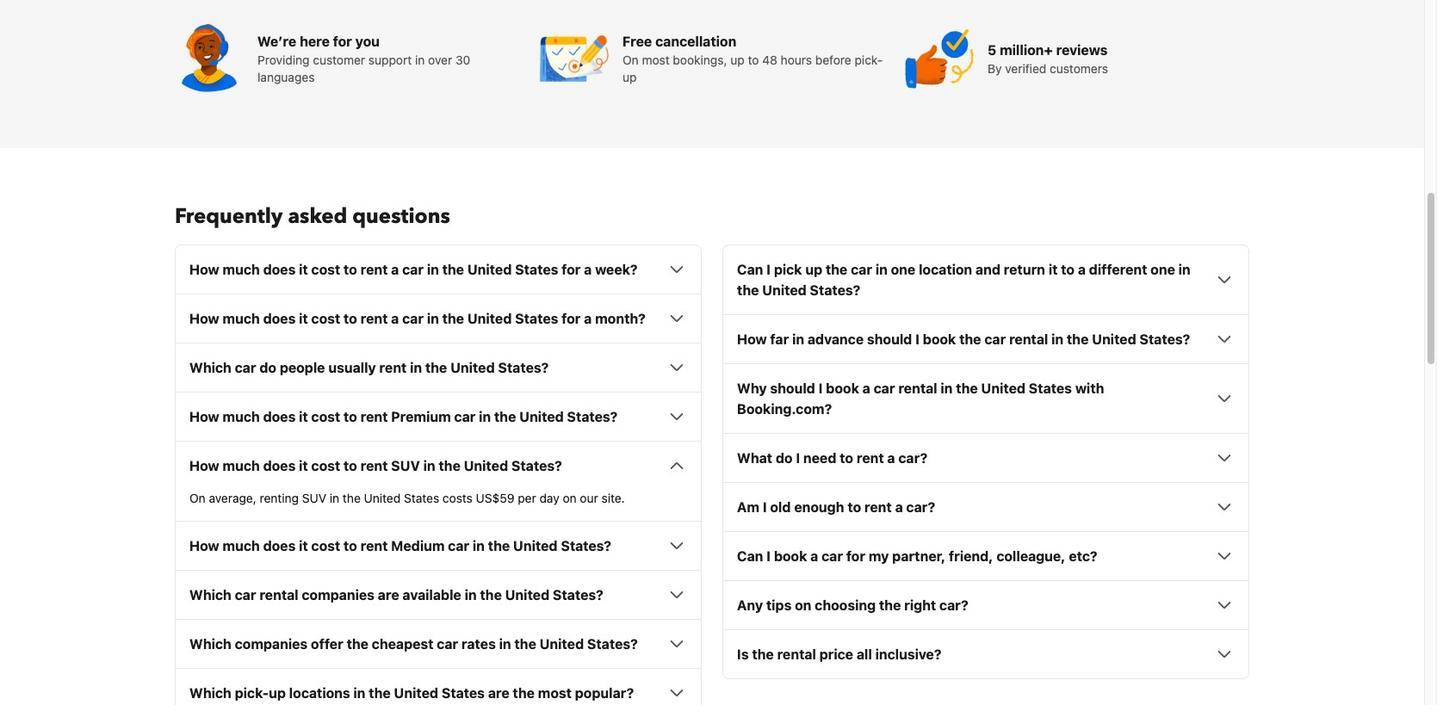 Task type: vqa. For each thing, say whether or not it's contained in the screenshot.
Airport corresponding to Airport taxis
no



Task type: locate. For each thing, give the bounding box(es) containing it.
1 horizontal spatial one
[[1151, 262, 1175, 277]]

car? inside what do i need to rent a car? dropdown button
[[898, 451, 927, 466]]

0 horizontal spatial one
[[891, 262, 916, 277]]

car? down why should i book a car rental in the united states with booking.com?
[[898, 451, 927, 466]]

most
[[642, 53, 670, 67], [538, 686, 572, 701]]

0 vertical spatial companies
[[302, 587, 375, 603]]

2 which from the top
[[189, 587, 231, 603]]

our
[[580, 491, 598, 506]]

3 which from the top
[[189, 637, 231, 652]]

which car do people usually rent in the united states?
[[189, 360, 549, 376]]

states? inside dropdown button
[[1140, 332, 1190, 347]]

0 horizontal spatial on
[[563, 491, 577, 506]]

3 cost from the top
[[311, 409, 340, 425]]

for
[[333, 34, 352, 49], [562, 262, 581, 277], [562, 311, 581, 327], [846, 549, 865, 564]]

0 vertical spatial do
[[259, 360, 276, 376]]

book down 'old'
[[774, 549, 807, 564]]

pick- left locations
[[235, 686, 269, 701]]

1 vertical spatial car?
[[906, 500, 935, 515]]

per
[[518, 491, 536, 506]]

3 does from the top
[[263, 409, 296, 425]]

is the rental price all inclusive?
[[737, 647, 941, 662]]

for left week?
[[562, 262, 581, 277]]

how much does it cost to rent suv in the united states? button
[[189, 456, 687, 476]]

states
[[515, 262, 558, 277], [515, 311, 558, 327], [1029, 381, 1072, 396], [404, 491, 439, 506], [442, 686, 485, 701]]

in
[[415, 53, 425, 67], [427, 262, 439, 277], [876, 262, 888, 277], [1179, 262, 1191, 277], [427, 311, 439, 327], [792, 332, 804, 347], [1051, 332, 1064, 347], [410, 360, 422, 376], [941, 381, 953, 396], [479, 409, 491, 425], [423, 458, 435, 474], [330, 491, 339, 506], [473, 538, 485, 554], [465, 587, 477, 603], [499, 637, 511, 652], [353, 686, 365, 701]]

to right return
[[1061, 262, 1075, 277]]

0 vertical spatial on
[[563, 491, 577, 506]]

which inside which companies offer the cheapest car rates in the united states? dropdown button
[[189, 637, 231, 652]]

car inside which companies offer the cheapest car rates in the united states? dropdown button
[[437, 637, 458, 652]]

why should i book a car rental in the united states with booking.com? button
[[737, 378, 1235, 420]]

people
[[280, 360, 325, 376]]

old
[[770, 500, 791, 515]]

most down free
[[642, 53, 670, 67]]

month?
[[595, 311, 646, 327]]

can for can i pick up the car in one location and return it to a different one in the united states?
[[737, 262, 763, 277]]

car? for what do i need to rent a car?
[[898, 451, 927, 466]]

should right advance
[[867, 332, 912, 347]]

should
[[867, 332, 912, 347], [770, 381, 815, 396]]

48
[[762, 53, 777, 67]]

any
[[737, 598, 763, 613]]

2 vertical spatial car?
[[939, 598, 968, 613]]

5 much from the top
[[223, 538, 260, 554]]

states left with
[[1029, 381, 1072, 396]]

choosing
[[815, 598, 876, 613]]

car inside can i book a car for my partner, friend, colleague, etc? dropdown button
[[822, 549, 843, 564]]

can i book a car for my partner, friend, colleague, etc? button
[[737, 546, 1235, 567]]

0 horizontal spatial should
[[770, 381, 815, 396]]

1 vertical spatial can
[[737, 549, 763, 564]]

rental
[[1009, 332, 1048, 347], [898, 381, 937, 396], [259, 587, 298, 603], [777, 647, 816, 662]]

rental inside dropdown button
[[777, 647, 816, 662]]

i inside why should i book a car rental in the united states with booking.com?
[[819, 381, 823, 396]]

book inside can i book a car for my partner, friend, colleague, etc? dropdown button
[[774, 549, 807, 564]]

most left popular?
[[538, 686, 572, 701]]

car inside how much does it cost to rent premium car in the united states? dropdown button
[[454, 409, 476, 425]]

car inside 'how much does it cost to rent medium car in the united states?' dropdown button
[[448, 538, 469, 554]]

1 horizontal spatial should
[[867, 332, 912, 347]]

rent up the on average, renting suv in the united states costs us$59 per day on our site.
[[360, 458, 388, 474]]

1 cost from the top
[[311, 262, 340, 277]]

states inside dropdown button
[[515, 311, 558, 327]]

should inside why should i book a car rental in the united states with booking.com?
[[770, 381, 815, 396]]

up left locations
[[269, 686, 286, 701]]

most inside dropdown button
[[538, 686, 572, 701]]

the inside is the rental price all inclusive? dropdown button
[[752, 647, 774, 662]]

for inside dropdown button
[[562, 311, 581, 327]]

which inside the which car rental companies are available in the united states? dropdown button
[[189, 587, 231, 603]]

1 much from the top
[[223, 262, 260, 277]]

suv up the on average, renting suv in the united states costs us$59 per day on our site.
[[391, 458, 420, 474]]

on left average,
[[189, 491, 206, 506]]

car? right right
[[939, 598, 968, 613]]

how for how far in advance should i book the car rental in the united states?
[[737, 332, 767, 347]]

suv right renting
[[302, 491, 326, 506]]

how for how much does it cost to rent a car in the united states for a week?
[[189, 262, 219, 277]]

which car rental companies are available in the united states?
[[189, 587, 603, 603]]

1 horizontal spatial are
[[488, 686, 509, 701]]

can for can i book a car for my partner, friend, colleague, etc?
[[737, 549, 763, 564]]

we're here for you providing customer support in over 30 languages
[[257, 34, 470, 85]]

am i old enough to rent a car?
[[737, 500, 935, 515]]

my
[[869, 549, 889, 564]]

does for how much does it cost to rent a car in the united states for a month?
[[263, 311, 296, 327]]

rental inside why should i book a car rental in the united states with booking.com?
[[898, 381, 937, 396]]

how much does it cost to rent a car in the united states for a month?
[[189, 311, 646, 327]]

cost for how much does it cost to rent a car in the united states for a week?
[[311, 262, 340, 277]]

1 vertical spatial book
[[826, 381, 859, 396]]

5 million+ reviews by verified customers
[[988, 42, 1108, 76]]

it for how much does it cost to rent a car in the united states for a week?
[[299, 262, 308, 277]]

0 vertical spatial most
[[642, 53, 670, 67]]

much for how much does it cost to rent medium car in the united states?
[[223, 538, 260, 554]]

2 does from the top
[[263, 311, 296, 327]]

2 vertical spatial book
[[774, 549, 807, 564]]

does down renting
[[263, 538, 296, 554]]

in inside why should i book a car rental in the united states with booking.com?
[[941, 381, 953, 396]]

average,
[[209, 491, 256, 506]]

which inside which pick-up locations in the united states are the most popular? dropdown button
[[189, 686, 231, 701]]

book up why should i book a car rental in the united states with booking.com?
[[923, 332, 956, 347]]

0 vertical spatial on
[[623, 53, 639, 67]]

2 can from the top
[[737, 549, 763, 564]]

1 one from the left
[[891, 262, 916, 277]]

car? up partner,
[[906, 500, 935, 515]]

how for how much does it cost to rent suv in the united states?
[[189, 458, 219, 474]]

frequently
[[175, 203, 283, 231]]

4 does from the top
[[263, 458, 296, 474]]

i
[[767, 262, 771, 277], [915, 332, 920, 347], [819, 381, 823, 396], [796, 451, 800, 466], [763, 500, 767, 515], [767, 549, 771, 564]]

does up people
[[263, 311, 296, 327]]

to
[[748, 53, 759, 67], [344, 262, 357, 277], [1061, 262, 1075, 277], [344, 311, 357, 327], [344, 409, 357, 425], [840, 451, 853, 466], [344, 458, 357, 474], [848, 500, 861, 515], [344, 538, 357, 554]]

up left 48
[[730, 53, 745, 67]]

i left pick
[[767, 262, 771, 277]]

and
[[976, 262, 1000, 277]]

states?
[[810, 283, 860, 298], [1140, 332, 1190, 347], [498, 360, 549, 376], [567, 409, 618, 425], [511, 458, 562, 474], [561, 538, 611, 554], [553, 587, 603, 603], [587, 637, 638, 652]]

companies
[[302, 587, 375, 603], [235, 637, 308, 652]]

a
[[391, 262, 399, 277], [584, 262, 592, 277], [1078, 262, 1086, 277], [391, 311, 399, 327], [584, 311, 592, 327], [863, 381, 870, 396], [887, 451, 895, 466], [895, 500, 903, 515], [810, 549, 818, 564]]

1 horizontal spatial suv
[[391, 458, 420, 474]]

is
[[737, 647, 749, 662]]

to down asked
[[344, 262, 357, 277]]

car?
[[898, 451, 927, 466], [906, 500, 935, 515], [939, 598, 968, 613]]

3 much from the top
[[223, 409, 260, 425]]

car inside how much does it cost to rent a car in the united states for a week? dropdown button
[[402, 262, 424, 277]]

1 horizontal spatial most
[[642, 53, 670, 67]]

does inside dropdown button
[[263, 311, 296, 327]]

do
[[259, 360, 276, 376], [776, 451, 793, 466]]

5 cost from the top
[[311, 538, 340, 554]]

car
[[402, 262, 424, 277], [851, 262, 872, 277], [402, 311, 424, 327], [984, 332, 1006, 347], [235, 360, 256, 376], [874, 381, 895, 396], [454, 409, 476, 425], [448, 538, 469, 554], [822, 549, 843, 564], [235, 587, 256, 603], [437, 637, 458, 652]]

0 vertical spatial car?
[[898, 451, 927, 466]]

does for how much does it cost to rent suv in the united states?
[[263, 458, 296, 474]]

frequently asked questions
[[175, 203, 450, 231]]

does
[[263, 262, 296, 277], [263, 311, 296, 327], [263, 409, 296, 425], [263, 458, 296, 474], [263, 538, 296, 554]]

why
[[737, 381, 767, 396]]

1 horizontal spatial book
[[826, 381, 859, 396]]

pick
[[774, 262, 802, 277]]

rent
[[360, 262, 388, 277], [360, 311, 388, 327], [379, 360, 407, 376], [360, 409, 388, 425], [857, 451, 884, 466], [360, 458, 388, 474], [864, 500, 892, 515], [360, 538, 388, 554]]

book down advance
[[826, 381, 859, 396]]

rent up my
[[864, 500, 892, 515]]

2 much from the top
[[223, 311, 260, 327]]

4 which from the top
[[189, 686, 231, 701]]

are left available
[[378, 587, 399, 603]]

book inside the how far in advance should i book the car rental in the united states? dropdown button
[[923, 332, 956, 347]]

up inside can i pick up the car in one location and return it to a different one in the united states?
[[805, 262, 822, 277]]

much inside dropdown button
[[223, 458, 260, 474]]

do right what
[[776, 451, 793, 466]]

enough
[[794, 500, 844, 515]]

cost inside dropdown button
[[311, 458, 340, 474]]

1 which from the top
[[189, 360, 231, 376]]

can up any
[[737, 549, 763, 564]]

for up customer
[[333, 34, 352, 49]]

states left 'month?'
[[515, 311, 558, 327]]

on inside dropdown button
[[795, 598, 811, 613]]

a left the different
[[1078, 262, 1086, 277]]

30
[[455, 53, 470, 67]]

0 vertical spatial can
[[737, 262, 763, 277]]

1 vertical spatial should
[[770, 381, 815, 396]]

car inside how much does it cost to rent a car in the united states for a month? dropdown button
[[402, 311, 424, 327]]

much inside dropdown button
[[223, 311, 260, 327]]

it
[[299, 262, 308, 277], [1049, 262, 1058, 277], [299, 311, 308, 327], [299, 409, 308, 425], [299, 458, 308, 474], [299, 538, 308, 554]]

does for how much does it cost to rent medium car in the united states?
[[263, 538, 296, 554]]

which inside which car do people usually rent in the united states? dropdown button
[[189, 360, 231, 376]]

1 horizontal spatial on
[[623, 53, 639, 67]]

cost for how much does it cost to rent a car in the united states for a month?
[[311, 311, 340, 327]]

1 vertical spatial suv
[[302, 491, 326, 506]]

how inside dropdown button
[[189, 458, 219, 474]]

1 vertical spatial on
[[795, 598, 811, 613]]

cost for how much does it cost to rent medium car in the united states?
[[311, 538, 340, 554]]

does up renting
[[263, 458, 296, 474]]

much for how much does it cost to rent premium car in the united states?
[[223, 409, 260, 425]]

1 vertical spatial most
[[538, 686, 572, 701]]

to left 48
[[748, 53, 759, 67]]

one left "location"
[[891, 262, 916, 277]]

1 horizontal spatial pick-
[[855, 53, 883, 67]]

a down enough
[[810, 549, 818, 564]]

pick- inside free cancellation on most bookings, up to 48 hours before pick- up
[[855, 53, 883, 67]]

0 horizontal spatial book
[[774, 549, 807, 564]]

which pick-up locations in the united states are the most popular? button
[[189, 683, 687, 704]]

5
[[988, 42, 996, 58]]

up
[[730, 53, 745, 67], [623, 70, 637, 85], [805, 262, 822, 277], [269, 686, 286, 701]]

rent inside dropdown button
[[360, 311, 388, 327]]

1 vertical spatial companies
[[235, 637, 308, 652]]

does for how much does it cost to rent a car in the united states for a week?
[[263, 262, 296, 277]]

1 vertical spatial do
[[776, 451, 793, 466]]

asked
[[288, 203, 347, 231]]

rent up which car do people usually rent in the united states?
[[360, 311, 388, 327]]

customer
[[313, 53, 365, 67]]

for left 'month?'
[[562, 311, 581, 327]]

rent left premium
[[360, 409, 388, 425]]

in inside we're here for you providing customer support in over 30 languages
[[415, 53, 425, 67]]

0 vertical spatial are
[[378, 587, 399, 603]]

does for how much does it cost to rent premium car in the united states?
[[263, 409, 296, 425]]

on down free
[[623, 53, 639, 67]]

0 horizontal spatial most
[[538, 686, 572, 701]]

1 does from the top
[[263, 262, 296, 277]]

2 cost from the top
[[311, 311, 340, 327]]

which for which companies offer the cheapest car rates in the united states?
[[189, 637, 231, 652]]

us$59
[[476, 491, 514, 506]]

book
[[923, 332, 956, 347], [826, 381, 859, 396], [774, 549, 807, 564]]

4 much from the top
[[223, 458, 260, 474]]

1 vertical spatial are
[[488, 686, 509, 701]]

the inside why should i book a car rental in the united states with booking.com?
[[956, 381, 978, 396]]

to inside free cancellation on most bookings, up to 48 hours before pick- up
[[748, 53, 759, 67]]

can i pick up the car in one location and return it to a different one in the united states?
[[737, 262, 1191, 298]]

to up the on average, renting suv in the united states costs us$59 per day on our site.
[[344, 458, 357, 474]]

how much does it cost to rent medium car in the united states? button
[[189, 536, 687, 556]]

1 vertical spatial on
[[189, 491, 206, 506]]

up right pick
[[805, 262, 822, 277]]

are inside dropdown button
[[488, 686, 509, 701]]

on left our in the left bottom of the page
[[563, 491, 577, 506]]

renting
[[260, 491, 299, 506]]

it inside 'how much does it cost to rent medium car in the united states?' dropdown button
[[299, 538, 308, 554]]

one right the different
[[1151, 262, 1175, 277]]

the inside which car do people usually rent in the united states? dropdown button
[[425, 360, 447, 376]]

hours
[[781, 53, 812, 67]]

on
[[623, 53, 639, 67], [189, 491, 206, 506]]

companies left offer
[[235, 637, 308, 652]]

all
[[857, 647, 872, 662]]

i up booking.com?
[[819, 381, 823, 396]]

medium
[[391, 538, 445, 554]]

0 vertical spatial pick-
[[855, 53, 883, 67]]

cost inside dropdown button
[[311, 311, 340, 327]]

are down 'rates'
[[488, 686, 509, 701]]

i inside can i pick up the car in one location and return it to a different one in the united states?
[[767, 262, 771, 277]]

it inside the how much does it cost to rent suv in the united states? dropdown button
[[299, 458, 308, 474]]

0 horizontal spatial suv
[[302, 491, 326, 506]]

rent inside dropdown button
[[360, 458, 388, 474]]

i up 'tips'
[[767, 549, 771, 564]]

offer
[[311, 637, 343, 652]]

can left pick
[[737, 262, 763, 277]]

0 horizontal spatial do
[[259, 360, 276, 376]]

on right 'tips'
[[795, 598, 811, 613]]

1 vertical spatial pick-
[[235, 686, 269, 701]]

can inside can i pick up the car in one location and return it to a different one in the united states?
[[737, 262, 763, 277]]

1 can from the top
[[737, 262, 763, 277]]

car inside dropdown button
[[984, 332, 1006, 347]]

does down frequently asked questions
[[263, 262, 296, 277]]

to inside dropdown button
[[344, 458, 357, 474]]

1 horizontal spatial on
[[795, 598, 811, 613]]

a down advance
[[863, 381, 870, 396]]

0 horizontal spatial are
[[378, 587, 399, 603]]

1 horizontal spatial do
[[776, 451, 793, 466]]

site.
[[601, 491, 625, 506]]

car? inside am i old enough to rent a car? dropdown button
[[906, 500, 935, 515]]

to inside can i pick up the car in one location and return it to a different one in the united states?
[[1061, 262, 1075, 277]]

0 vertical spatial book
[[923, 332, 956, 347]]

4 cost from the top
[[311, 458, 340, 474]]

it inside how much does it cost to rent a car in the united states for a week? dropdown button
[[299, 262, 308, 277]]

pick-
[[855, 53, 883, 67], [235, 686, 269, 701]]

does down people
[[263, 409, 296, 425]]

i up why should i book a car rental in the united states with booking.com?
[[915, 332, 920, 347]]

to inside dropdown button
[[344, 311, 357, 327]]

0 vertical spatial suv
[[391, 458, 420, 474]]

2 horizontal spatial book
[[923, 332, 956, 347]]

which for which car rental companies are available in the united states?
[[189, 587, 231, 603]]

0 horizontal spatial pick-
[[235, 686, 269, 701]]

can
[[737, 262, 763, 277], [737, 549, 763, 564]]

companies up offer
[[302, 587, 375, 603]]

0 vertical spatial should
[[867, 332, 912, 347]]

to up usually
[[344, 311, 357, 327]]

the inside how much does it cost to rent a car in the united states for a week? dropdown button
[[442, 262, 464, 277]]

which car rental companies are available in the united states? button
[[189, 585, 687, 606]]

5 does from the top
[[263, 538, 296, 554]]

can i pick up the car in one location and return it to a different one in the united states? button
[[737, 259, 1235, 301]]

do left people
[[259, 360, 276, 376]]

price
[[819, 647, 853, 662]]

should up booking.com?
[[770, 381, 815, 396]]

it inside how much does it cost to rent premium car in the united states? dropdown button
[[299, 409, 308, 425]]

pick- right before in the top right of the page
[[855, 53, 883, 67]]

the
[[442, 262, 464, 277], [826, 262, 848, 277], [737, 283, 759, 298], [442, 311, 464, 327], [959, 332, 981, 347], [1067, 332, 1089, 347], [425, 360, 447, 376], [956, 381, 978, 396], [494, 409, 516, 425], [439, 458, 461, 474], [343, 491, 361, 506], [488, 538, 510, 554], [480, 587, 502, 603], [879, 598, 901, 613], [347, 637, 368, 652], [514, 637, 536, 652], [752, 647, 774, 662], [369, 686, 391, 701], [513, 686, 535, 701]]

does inside dropdown button
[[263, 458, 296, 474]]

a down 'how much does it cost to rent a car in the united states for a week?'
[[391, 311, 399, 327]]

0 horizontal spatial on
[[189, 491, 206, 506]]

a inside why should i book a car rental in the united states with booking.com?
[[863, 381, 870, 396]]

which companies offer the cheapest car rates in the united states? button
[[189, 634, 687, 655]]

it inside how much does it cost to rent a car in the united states for a month? dropdown button
[[299, 311, 308, 327]]



Task type: describe. For each thing, give the bounding box(es) containing it.
am i old enough to rent a car? button
[[737, 497, 1235, 518]]

we're here for you image
[[175, 24, 244, 93]]

to up which car rental companies are available in the united states?
[[344, 538, 357, 554]]

providing
[[257, 53, 310, 67]]

the inside how much does it cost to rent a car in the united states for a month? dropdown button
[[442, 311, 464, 327]]

partner,
[[892, 549, 946, 564]]

free cancellation on most bookings, up to 48 hours before pick- up
[[623, 34, 883, 85]]

united inside can i pick up the car in one location and return it to a different one in the united states?
[[762, 283, 807, 298]]

a down why should i book a car rental in the united states with booking.com?
[[887, 451, 895, 466]]

2 one from the left
[[1151, 262, 1175, 277]]

to right enough
[[848, 500, 861, 515]]

week?
[[595, 262, 638, 277]]

states left costs
[[404, 491, 439, 506]]

how much does it cost to rent a car in the united states for a month? button
[[189, 308, 687, 329]]

you
[[355, 34, 380, 49]]

reviews
[[1056, 42, 1108, 58]]

million+
[[1000, 42, 1053, 58]]

for inside we're here for you providing customer support in over 30 languages
[[333, 34, 352, 49]]

to right need
[[840, 451, 853, 466]]

it for how much does it cost to rent premium car in the united states?
[[299, 409, 308, 425]]

how much does it cost to rent a car in the united states for a week?
[[189, 262, 638, 277]]

support
[[368, 53, 412, 67]]

much for how much does it cost to rent suv in the united states?
[[223, 458, 260, 474]]

suv inside dropdown button
[[391, 458, 420, 474]]

etc?
[[1069, 549, 1097, 564]]

how much does it cost to rent medium car in the united states?
[[189, 538, 611, 554]]

much for how much does it cost to rent a car in the united states for a month?
[[223, 311, 260, 327]]

any tips on choosing the right car? button
[[737, 595, 1235, 616]]

how for how much does it cost to rent medium car in the united states?
[[189, 538, 219, 554]]

which pick-up locations in the united states are the most popular?
[[189, 686, 634, 701]]

how much does it cost to rent premium car in the united states? button
[[189, 407, 687, 427]]

the inside how much does it cost to rent premium car in the united states? dropdown button
[[494, 409, 516, 425]]

states inside why should i book a car rental in the united states with booking.com?
[[1029, 381, 1072, 396]]

which car do people usually rent in the united states? button
[[189, 358, 687, 378]]

usually
[[328, 360, 376, 376]]

states down 'rates'
[[442, 686, 485, 701]]

am
[[737, 500, 759, 515]]

states left week?
[[515, 262, 558, 277]]

which companies offer the cheapest car rates in the united states?
[[189, 637, 638, 652]]

which for which pick-up locations in the united states are the most popular?
[[189, 686, 231, 701]]

is the rental price all inclusive? button
[[737, 644, 1235, 665]]

it for how much does it cost to rent suv in the united states?
[[299, 458, 308, 474]]

pick- inside which pick-up locations in the united states are the most popular? dropdown button
[[235, 686, 269, 701]]

bookings,
[[673, 53, 727, 67]]

rent down the questions
[[360, 262, 388, 277]]

costs
[[443, 491, 473, 506]]

cost for how much does it cost to rent premium car in the united states?
[[311, 409, 340, 425]]

any tips on choosing the right car?
[[737, 598, 968, 613]]

are inside dropdown button
[[378, 587, 399, 603]]

here
[[300, 34, 330, 49]]

right
[[904, 598, 936, 613]]

why should i book a car rental in the united states with booking.com?
[[737, 381, 1104, 417]]

up inside which pick-up locations in the united states are the most popular? dropdown button
[[269, 686, 286, 701]]

return
[[1004, 262, 1045, 277]]

available
[[402, 587, 461, 603]]

up down free
[[623, 70, 637, 85]]

free cancellation image
[[540, 24, 609, 93]]

car inside the which car rental companies are available in the united states? dropdown button
[[235, 587, 256, 603]]

popular?
[[575, 686, 634, 701]]

states? inside can i pick up the car in one location and return it to a different one in the united states?
[[810, 283, 860, 298]]

day
[[539, 491, 559, 506]]

it for how much does it cost to rent medium car in the united states?
[[299, 538, 308, 554]]

united inside why should i book a car rental in the united states with booking.com?
[[981, 381, 1025, 396]]

cheapest
[[372, 637, 433, 652]]

friend,
[[949, 549, 993, 564]]

car? inside any tips on choosing the right car? dropdown button
[[939, 598, 968, 613]]

tips
[[766, 598, 792, 613]]

how for how much does it cost to rent premium car in the united states?
[[189, 409, 219, 425]]

rent right usually
[[379, 360, 407, 376]]

booking.com?
[[737, 401, 832, 417]]

different
[[1089, 262, 1147, 277]]

much for how much does it cost to rent a car in the united states for a week?
[[223, 262, 260, 277]]

for left my
[[846, 549, 865, 564]]

which for which car do people usually rent in the united states?
[[189, 360, 231, 376]]

cost for how much does it cost to rent suv in the united states?
[[311, 458, 340, 474]]

most inside free cancellation on most bookings, up to 48 hours before pick- up
[[642, 53, 670, 67]]

far
[[770, 332, 789, 347]]

companies inside dropdown button
[[235, 637, 308, 652]]

a left 'month?'
[[584, 311, 592, 327]]

how for how much does it cost to rent a car in the united states for a month?
[[189, 311, 219, 327]]

a down the questions
[[391, 262, 399, 277]]

languages
[[257, 70, 315, 85]]

customers
[[1050, 61, 1108, 76]]

by
[[988, 61, 1002, 76]]

book inside why should i book a car rental in the united states with booking.com?
[[826, 381, 859, 396]]

the inside any tips on choosing the right car? dropdown button
[[879, 598, 901, 613]]

rental inside the how far in advance should i book the car rental in the united states? dropdown button
[[1009, 332, 1048, 347]]

a inside can i pick up the car in one location and return it to a different one in the united states?
[[1078, 262, 1086, 277]]

how far in advance should i book the car rental in the united states?
[[737, 332, 1190, 347]]

need
[[803, 451, 836, 466]]

how much does it cost to rent premium car in the united states?
[[189, 409, 618, 425]]

on average, renting suv in the united states costs us$59 per day on our site.
[[189, 491, 625, 506]]

the inside the which car rental companies are available in the united states? dropdown button
[[480, 587, 502, 603]]

over
[[428, 53, 452, 67]]

location
[[919, 262, 972, 277]]

car? for am i old enough to rent a car?
[[906, 500, 935, 515]]

car inside why should i book a car rental in the united states with booking.com?
[[874, 381, 895, 396]]

car inside can i pick up the car in one location and return it to a different one in the united states?
[[851, 262, 872, 277]]

on inside free cancellation on most bookings, up to 48 hours before pick- up
[[623, 53, 639, 67]]

we're
[[257, 34, 296, 49]]

inclusive?
[[875, 647, 941, 662]]

questions
[[352, 203, 450, 231]]

the inside 'how much does it cost to rent medium car in the united states?' dropdown button
[[488, 538, 510, 554]]

what
[[737, 451, 772, 466]]

rent left medium
[[360, 538, 388, 554]]

how far in advance should i book the car rental in the united states? button
[[737, 329, 1235, 350]]

free
[[623, 34, 652, 49]]

can i book a car for my partner, friend, colleague, etc?
[[737, 549, 1097, 564]]

cancellation
[[655, 34, 736, 49]]

it for how much does it cost to rent a car in the united states for a month?
[[299, 311, 308, 327]]

how much does it cost to rent a car in the united states for a week? button
[[189, 259, 687, 280]]

a left week?
[[584, 262, 592, 277]]

advance
[[808, 332, 864, 347]]

what do i need to rent a car? button
[[737, 448, 1235, 469]]

rental inside the which car rental companies are available in the united states? dropdown button
[[259, 587, 298, 603]]

how much does it cost to rent suv in the united states?
[[189, 458, 562, 474]]

it inside can i pick up the car in one location and return it to a different one in the united states?
[[1049, 262, 1058, 277]]

the inside the how much does it cost to rent suv in the united states? dropdown button
[[439, 458, 461, 474]]

what do i need to rent a car?
[[737, 451, 927, 466]]

rent right need
[[857, 451, 884, 466]]

i left need
[[796, 451, 800, 466]]

5 million+ reviews image
[[905, 24, 974, 93]]

i inside dropdown button
[[915, 332, 920, 347]]

premium
[[391, 409, 451, 425]]

rates
[[461, 637, 496, 652]]

companies inside dropdown button
[[302, 587, 375, 603]]

to down usually
[[344, 409, 357, 425]]

with
[[1075, 381, 1104, 396]]

colleague,
[[996, 549, 1066, 564]]

should inside dropdown button
[[867, 332, 912, 347]]

a up can i book a car for my partner, friend, colleague, etc?
[[895, 500, 903, 515]]

locations
[[289, 686, 350, 701]]

i left 'old'
[[763, 500, 767, 515]]

car inside which car do people usually rent in the united states? dropdown button
[[235, 360, 256, 376]]



